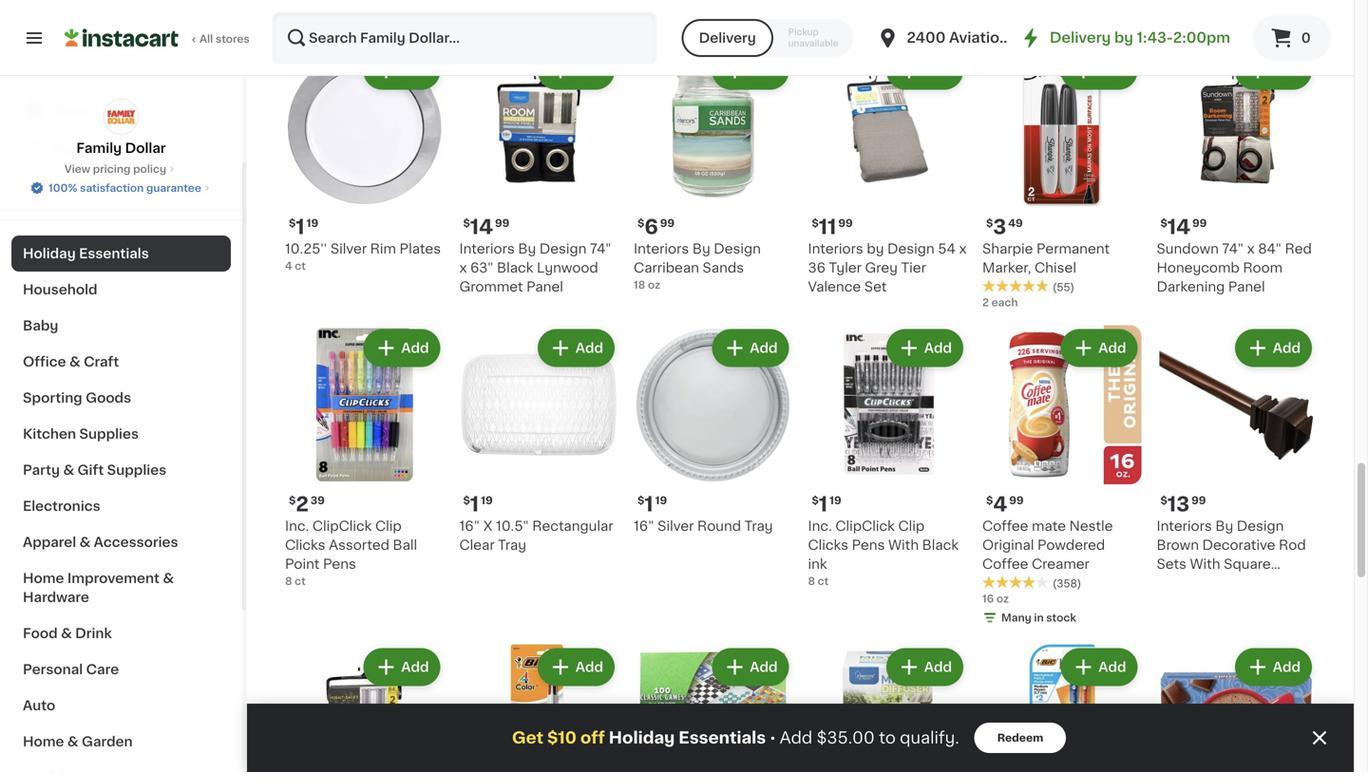 Task type: describe. For each thing, give the bounding box(es) containing it.
dr
[[1013, 31, 1030, 45]]

49
[[1009, 218, 1023, 229]]

•
[[770, 731, 776, 746]]

sporting goods
[[23, 392, 131, 405]]

100%
[[49, 183, 77, 193]]

black for with
[[923, 539, 959, 552]]

original
[[983, 539, 1035, 552]]

1 vertical spatial in
[[1035, 613, 1044, 624]]

1 horizontal spatial tray
[[745, 520, 773, 533]]

$ for sharpie permanent marker, chisel
[[987, 218, 994, 229]]

many in stock inside product group
[[1002, 613, 1077, 624]]

office
[[23, 356, 66, 369]]

office & craft link
[[11, 344, 231, 380]]

1 vertical spatial supplies
[[107, 464, 167, 477]]

ink
[[808, 558, 828, 571]]

stock inside many in stock "button"
[[524, 16, 554, 27]]

10.25'' silver rim plates 4 ct
[[285, 242, 441, 271]]

$ 11 99
[[812, 217, 853, 237]]

again
[[96, 142, 134, 155]]

guarantee
[[146, 183, 201, 193]]

99 for interiors by design 74" x 63" black lynwood grommet panel
[[495, 218, 510, 229]]

gift
[[78, 464, 104, 477]]

craft
[[84, 356, 119, 369]]

auto link
[[11, 688, 231, 724]]

inc. for 2
[[285, 520, 309, 533]]

many inside "button"
[[479, 16, 509, 27]]

lists link
[[11, 167, 231, 205]]

$ 1 19 for 10.25'' silver rim plates
[[289, 217, 319, 237]]

1 for inc. clipclick clip clicks pens with black ink
[[819, 495, 828, 515]]

valence
[[808, 280, 861, 294]]

get
[[512, 730, 544, 747]]

tray inside 16" x 10.5" rectangular clear tray
[[498, 539, 527, 552]]

design for 14
[[540, 242, 587, 256]]

& for drink
[[61, 627, 72, 641]]

$ 4 99
[[987, 495, 1024, 515]]

room
[[1244, 261, 1283, 275]]

electronics link
[[11, 489, 231, 525]]

policy
[[133, 164, 166, 174]]

interiors by design brown decorative rod sets with square finials
[[1157, 520, 1307, 590]]

essentials inside treatment tracker modal dialog
[[679, 730, 766, 747]]

x for 11
[[960, 242, 967, 256]]

1 for 10.25'' silver rim plates
[[296, 217, 305, 237]]

family dollar link
[[76, 99, 166, 158]]

74" inside interiors by design 74" x 63" black lynwood grommet panel
[[590, 242, 612, 256]]

food
[[23, 627, 58, 641]]

(358)
[[1053, 579, 1082, 589]]

sporting
[[23, 392, 82, 405]]

panel inside sundown 74" x 84" red honeycomb room darkening panel
[[1229, 280, 1266, 294]]

redeem
[[998, 733, 1044, 744]]

sporting goods link
[[11, 380, 231, 416]]

buy it again
[[53, 142, 134, 155]]

19 for inc. clipclick clip clicks pens with black ink
[[830, 496, 842, 506]]

clicks for 1
[[808, 539, 849, 552]]

home improvement & hardware link
[[11, 561, 231, 616]]

(55)
[[1053, 282, 1075, 293]]

delivery for delivery
[[699, 31, 756, 45]]

18
[[634, 280, 646, 290]]

0 horizontal spatial 2
[[296, 495, 309, 515]]

$ for inc. clipclick clip clicks pens with black ink
[[812, 496, 819, 506]]

plates
[[400, 242, 441, 256]]

product group containing 3
[[983, 48, 1142, 310]]

sharpie
[[983, 242, 1034, 256]]

shop link
[[11, 91, 231, 129]]

1 coffee from the top
[[983, 520, 1029, 533]]

personal care link
[[11, 652, 231, 688]]

honeycomb
[[1157, 261, 1240, 275]]

chisel
[[1035, 261, 1077, 275]]

by for delivery
[[1115, 31, 1134, 45]]

10.25''
[[285, 242, 327, 256]]

36
[[808, 261, 826, 275]]

& for garden
[[67, 736, 79, 749]]

by for 14
[[518, 242, 536, 256]]

$ for inc. clipclick clip clicks assorted ball point pens
[[289, 496, 296, 506]]

2 each
[[983, 298, 1019, 308]]

$ 14 99 for interiors
[[463, 217, 510, 237]]

clipclick for 2
[[313, 520, 372, 533]]

pens inside inc. clipclick clip clicks pens with black ink 8 ct
[[852, 539, 885, 552]]

family dollar logo image
[[103, 99, 139, 135]]

x inside sundown 74" x 84" red honeycomb room darkening panel
[[1248, 242, 1255, 256]]

product group containing 13
[[1157, 326, 1317, 590]]

panel inside interiors by design 74" x 63" black lynwood grommet panel
[[527, 280, 564, 294]]

$ for 16" silver round tray
[[638, 496, 645, 506]]

oz inside interiors by design carribean sands 18 oz
[[648, 280, 661, 290]]

99 for interiors by design brown decorative rod sets with square finials
[[1192, 496, 1207, 506]]

product group containing 2
[[285, 326, 444, 589]]

clip for 2
[[375, 520, 402, 533]]

rectangular
[[533, 520, 614, 533]]

care
[[86, 663, 119, 677]]

black for 63"
[[497, 261, 534, 275]]

clicks for 2
[[285, 539, 326, 552]]

$ 3 49
[[987, 217, 1023, 237]]

delivery by 1:43-2:00pm link
[[1020, 27, 1231, 49]]

home & garden link
[[11, 724, 231, 760]]

lynwood
[[537, 261, 599, 275]]

4 inside product group
[[994, 495, 1008, 515]]

54
[[938, 242, 956, 256]]

$ for interiors by design 54 x 36 tyler grey tier valence set
[[812, 218, 819, 229]]

stores
[[216, 34, 250, 44]]

19 for 16" x 10.5" rectangular clear tray
[[481, 496, 493, 506]]

improvement
[[67, 572, 160, 586]]

& for gift
[[63, 464, 74, 477]]

1 vertical spatial oz
[[997, 594, 1009, 605]]

home improvement & hardware
[[23, 572, 174, 605]]

goods
[[86, 392, 131, 405]]

marker,
[[983, 261, 1032, 275]]

sands
[[703, 261, 744, 275]]

2 coffee from the top
[[983, 558, 1029, 571]]

decorative
[[1203, 539, 1276, 552]]

product group containing 6
[[634, 48, 793, 293]]

6
[[645, 217, 659, 237]]

$ 1 19 for inc. clipclick clip clicks pens with black ink
[[812, 495, 842, 515]]

home & garden
[[23, 736, 133, 749]]

10.5"
[[496, 520, 529, 533]]

& inside home improvement & hardware
[[163, 572, 174, 586]]

Search field
[[274, 13, 656, 63]]

essentials inside holiday essentials link
[[79, 247, 149, 260]]

19 for 16" silver round tray
[[655, 496, 667, 506]]

by for 13
[[1216, 520, 1234, 533]]

inc. for 1
[[808, 520, 832, 533]]

design for 13
[[1237, 520, 1285, 533]]

interiors by design 54 x 36 tyler grey tier valence set
[[808, 242, 967, 294]]

baby
[[23, 319, 58, 333]]

many inside product group
[[1002, 613, 1032, 624]]

coffee mate nestle original powdered coffee creamer
[[983, 520, 1114, 571]]

$ for coffee mate nestle original powdered coffee creamer
[[987, 496, 994, 506]]

electronics
[[23, 500, 100, 513]]

party
[[23, 464, 60, 477]]

interiors by design carribean sands 18 oz
[[634, 242, 761, 290]]

16" for 16" silver round tray
[[634, 520, 655, 533]]

14 for interiors
[[470, 217, 493, 237]]

family dollar
[[76, 142, 166, 155]]

$ 6 99
[[638, 217, 675, 237]]

design inside interiors by design carribean sands 18 oz
[[714, 242, 761, 256]]

& for accessories
[[79, 536, 91, 549]]

creamer
[[1032, 558, 1090, 571]]



Task type: locate. For each thing, give the bounding box(es) containing it.
0 horizontal spatial tray
[[498, 539, 527, 552]]

clicks inside inc. clipclick clip clicks pens with black ink 8 ct
[[808, 539, 849, 552]]

0 horizontal spatial in
[[511, 16, 521, 27]]

1 horizontal spatial 74"
[[1223, 242, 1244, 256]]

by inside interiors by design 74" x 63" black lynwood grommet panel
[[518, 242, 536, 256]]

interiors up brown
[[1157, 520, 1213, 533]]

black inside inc. clipclick clip clicks pens with black ink 8 ct
[[923, 539, 959, 552]]

holiday inside treatment tracker modal dialog
[[609, 730, 675, 747]]

0 vertical spatial tray
[[745, 520, 773, 533]]

1 horizontal spatial inc.
[[808, 520, 832, 533]]

99 inside "$ 13 99"
[[1192, 496, 1207, 506]]

interiors inside interiors by design brown decorative rod sets with square finials
[[1157, 520, 1213, 533]]

0 horizontal spatial panel
[[527, 280, 564, 294]]

panel down lynwood
[[527, 280, 564, 294]]

19 up 10.25''
[[307, 218, 319, 229]]

0 horizontal spatial clipclick
[[313, 520, 372, 533]]

holiday right off
[[609, 730, 675, 747]]

0 vertical spatial by
[[1115, 31, 1134, 45]]

grommet
[[460, 280, 523, 294]]

1 vertical spatial holiday
[[609, 730, 675, 747]]

silver for 10.25''
[[331, 242, 367, 256]]

essentials up the "household" link
[[79, 247, 149, 260]]

4 down 10.25''
[[285, 261, 292, 271]]

0 vertical spatial oz
[[648, 280, 661, 290]]

black up grommet
[[497, 261, 534, 275]]

rod
[[1279, 539, 1307, 552]]

0 vertical spatial home
[[23, 572, 64, 586]]

& left craft
[[69, 356, 80, 369]]

16" right rectangular
[[634, 520, 655, 533]]

$ inside "$ 13 99"
[[1161, 496, 1168, 506]]

2 home from the top
[[23, 736, 64, 749]]

ct for 2
[[295, 577, 306, 587]]

clipclick
[[313, 520, 372, 533], [836, 520, 895, 533]]

1 16" from the left
[[460, 520, 480, 533]]

$ up original
[[987, 496, 994, 506]]

qualify.
[[900, 730, 960, 747]]

holiday up 'household'
[[23, 247, 76, 260]]

99 up interiors by design 74" x 63" black lynwood grommet panel
[[495, 218, 510, 229]]

0 horizontal spatial with
[[889, 539, 919, 552]]

1 horizontal spatial with
[[1191, 558, 1221, 571]]

1 vertical spatial 2
[[296, 495, 309, 515]]

inc. inside the inc. clipclick clip clicks assorted ball point pens 8 ct
[[285, 520, 309, 533]]

0 vertical spatial supplies
[[79, 428, 139, 441]]

interiors up tyler
[[808, 242, 864, 256]]

home inside home improvement & hardware
[[23, 572, 64, 586]]

1 horizontal spatial delivery
[[1050, 31, 1112, 45]]

1 vertical spatial black
[[923, 539, 959, 552]]

99 right 13 on the right bottom of the page
[[1192, 496, 1207, 506]]

home up hardware
[[23, 572, 64, 586]]

clip inside the inc. clipclick clip clicks assorted ball point pens 8 ct
[[375, 520, 402, 533]]

delivery by 1:43-2:00pm
[[1050, 31, 1231, 45]]

2 horizontal spatial by
[[1216, 520, 1234, 533]]

2 clipclick from the left
[[836, 520, 895, 533]]

1 vertical spatial coffee
[[983, 558, 1029, 571]]

$ 1 19 for 16" silver round tray
[[638, 495, 667, 515]]

39
[[311, 496, 325, 506]]

ct inside 10.25'' silver rim plates 4 ct
[[295, 261, 306, 271]]

$ up sundown
[[1161, 218, 1168, 229]]

1 clicks from the left
[[285, 539, 326, 552]]

0 vertical spatial in
[[511, 16, 521, 27]]

$ 1 19 up ink
[[812, 495, 842, 515]]

2 clicks from the left
[[808, 539, 849, 552]]

pricing
[[93, 164, 131, 174]]

99 for coffee mate nestle original powdered coffee creamer
[[1010, 496, 1024, 506]]

1 vertical spatial pens
[[323, 558, 356, 571]]

stock
[[524, 16, 554, 27], [1047, 613, 1077, 624]]

office & craft
[[23, 356, 119, 369]]

darkening
[[1157, 280, 1226, 294]]

99 for interiors by design carribean sands
[[660, 218, 675, 229]]

& inside the office & craft link
[[69, 356, 80, 369]]

set
[[865, 280, 887, 294]]

$ up carribean
[[638, 218, 645, 229]]

interiors up carribean
[[634, 242, 689, 256]]

0 vertical spatial stock
[[524, 16, 554, 27]]

clipclick inside inc. clipclick clip clicks pens with black ink 8 ct
[[836, 520, 895, 533]]

$ inside $ 6 99
[[638, 218, 645, 229]]

design up sands
[[714, 242, 761, 256]]

black inside interiors by design 74" x 63" black lynwood grommet panel
[[497, 261, 534, 275]]

1 horizontal spatial essentials
[[679, 730, 766, 747]]

& right food
[[61, 627, 72, 641]]

0 horizontal spatial black
[[497, 261, 534, 275]]

silver for 16"
[[658, 520, 694, 533]]

19 up 16" silver round tray
[[655, 496, 667, 506]]

99 right 6
[[660, 218, 675, 229]]

1 up ink
[[819, 495, 828, 515]]

2 left 39
[[296, 495, 309, 515]]

19 for 10.25'' silver rim plates
[[307, 218, 319, 229]]

2400 aviation dr button
[[877, 11, 1030, 65]]

ct inside the inc. clipclick clip clicks assorted ball point pens 8 ct
[[295, 577, 306, 587]]

$ for interiors by design carribean sands
[[638, 218, 645, 229]]

coffee down original
[[983, 558, 1029, 571]]

by up grommet
[[518, 242, 536, 256]]

design up tier
[[888, 242, 935, 256]]

product group containing 4
[[983, 326, 1142, 630]]

x inside interiors by design 54 x 36 tyler grey tier valence set
[[960, 242, 967, 256]]

clicks up ink
[[808, 539, 849, 552]]

63"
[[471, 261, 494, 275]]

tray right round
[[745, 520, 773, 533]]

$35.00
[[817, 730, 875, 747]]

1 vertical spatial stock
[[1047, 613, 1077, 624]]

$ for 16" x 10.5" rectangular clear tray
[[463, 496, 470, 506]]

design
[[540, 242, 587, 256], [714, 242, 761, 256], [888, 242, 935, 256], [1237, 520, 1285, 533]]

1 horizontal spatial $ 14 99
[[1161, 217, 1208, 237]]

$ 1 19 up 10.25''
[[289, 217, 319, 237]]

home for home improvement & hardware
[[23, 572, 64, 586]]

x inside interiors by design 74" x 63" black lynwood grommet panel
[[460, 261, 467, 275]]

4 up original
[[994, 495, 1008, 515]]

1 14 from the left
[[470, 217, 493, 237]]

nestle
[[1070, 520, 1114, 533]]

by up grey
[[867, 242, 884, 256]]

1 horizontal spatial clip
[[899, 520, 925, 533]]

None search field
[[272, 11, 657, 65]]

0 vertical spatial black
[[497, 261, 534, 275]]

2 $ 14 99 from the left
[[1161, 217, 1208, 237]]

0 horizontal spatial clicks
[[285, 539, 326, 552]]

inc. inside inc. clipclick clip clicks pens with black ink 8 ct
[[808, 520, 832, 533]]

1 74" from the left
[[590, 242, 612, 256]]

99 up original
[[1010, 496, 1024, 506]]

1 horizontal spatial panel
[[1229, 280, 1266, 294]]

0 vertical spatial silver
[[331, 242, 367, 256]]

74"
[[590, 242, 612, 256], [1223, 242, 1244, 256]]

1 8 from the left
[[285, 577, 292, 587]]

assorted
[[329, 539, 390, 552]]

$ inside $ 2 39
[[289, 496, 296, 506]]

$10
[[548, 730, 577, 747]]

1 vertical spatial many
[[1002, 613, 1032, 624]]

apparel & accessories link
[[11, 525, 231, 561]]

1 clipclick from the left
[[313, 520, 372, 533]]

household link
[[11, 272, 231, 308]]

point
[[285, 558, 320, 571]]

1 horizontal spatial 8
[[808, 577, 816, 587]]

0 horizontal spatial by
[[518, 242, 536, 256]]

1 horizontal spatial 14
[[1168, 217, 1191, 237]]

black left original
[[923, 539, 959, 552]]

$ for 10.25'' silver rim plates
[[289, 218, 296, 229]]

8 inside the inc. clipclick clip clicks assorted ball point pens 8 ct
[[285, 577, 292, 587]]

design up decorative on the right bottom of page
[[1237, 520, 1285, 533]]

1 horizontal spatial clipclick
[[836, 520, 895, 533]]

design for 11
[[888, 242, 935, 256]]

0 vertical spatial holiday
[[23, 247, 76, 260]]

1 horizontal spatial by
[[1115, 31, 1134, 45]]

0 horizontal spatial stock
[[524, 16, 554, 27]]

$ inside $ 3 49
[[987, 218, 994, 229]]

& inside home & garden link
[[67, 736, 79, 749]]

essentials left •
[[679, 730, 766, 747]]

ct down 10.25''
[[295, 261, 306, 271]]

2 8 from the left
[[808, 577, 816, 587]]

0 vertical spatial essentials
[[79, 247, 149, 260]]

$ 13 99
[[1161, 495, 1207, 515]]

8 for 1
[[808, 577, 816, 587]]

it
[[83, 142, 93, 155]]

2 inc. from the left
[[808, 520, 832, 533]]

8 for 2
[[285, 577, 292, 587]]

0 vertical spatial pens
[[852, 539, 885, 552]]

0 horizontal spatial oz
[[648, 280, 661, 290]]

2 14 from the left
[[1168, 217, 1191, 237]]

with inside interiors by design brown decorative rod sets with square finials
[[1191, 558, 1221, 571]]

by
[[518, 242, 536, 256], [693, 242, 711, 256], [1216, 520, 1234, 533]]

by inside interiors by design 54 x 36 tyler grey tier valence set
[[867, 242, 884, 256]]

$ 14 99 for sundown
[[1161, 217, 1208, 237]]

74" up room
[[1223, 242, 1244, 256]]

99 for sundown 74" x 84" red honeycomb room darkening panel
[[1193, 218, 1208, 229]]

16" left 'x'
[[460, 520, 480, 533]]

supplies
[[79, 428, 139, 441], [107, 464, 167, 477]]

1 horizontal spatial in
[[1035, 613, 1044, 624]]

1 horizontal spatial stock
[[1047, 613, 1077, 624]]

0 horizontal spatial 14
[[470, 217, 493, 237]]

delivery for delivery by 1:43-2:00pm
[[1050, 31, 1112, 45]]

tray down 10.5"
[[498, 539, 527, 552]]

1 horizontal spatial oz
[[997, 594, 1009, 605]]

clip
[[375, 520, 402, 533], [899, 520, 925, 533]]

clip for 1
[[899, 520, 925, 533]]

clicks up point
[[285, 539, 326, 552]]

16" inside 16" x 10.5" rectangular clear tray
[[460, 520, 480, 533]]

square
[[1224, 558, 1272, 571]]

home down the auto on the bottom left
[[23, 736, 64, 749]]

& left garden
[[67, 736, 79, 749]]

x left 63"
[[460, 261, 467, 275]]

mate
[[1032, 520, 1067, 533]]

1 horizontal spatial 2
[[983, 298, 989, 308]]

0 horizontal spatial 4
[[285, 261, 292, 271]]

off
[[581, 730, 605, 747]]

0 horizontal spatial 8
[[285, 577, 292, 587]]

holiday essentials link
[[11, 236, 231, 272]]

coffee up original
[[983, 520, 1029, 533]]

x for 14
[[460, 261, 467, 275]]

0 horizontal spatial delivery
[[699, 31, 756, 45]]

treatment tracker modal dialog
[[247, 704, 1355, 773]]

interiors inside interiors by design 74" x 63" black lynwood grommet panel
[[460, 242, 515, 256]]

14 up sundown
[[1168, 217, 1191, 237]]

$ 1 19 up 16" silver round tray
[[638, 495, 667, 515]]

1 inc. from the left
[[285, 520, 309, 533]]

inc. down $ 2 39 at bottom left
[[285, 520, 309, 533]]

1 vertical spatial by
[[867, 242, 884, 256]]

silver left round
[[658, 520, 694, 533]]

by
[[1115, 31, 1134, 45], [867, 242, 884, 256]]

x right 54 on the top
[[960, 242, 967, 256]]

home
[[23, 572, 64, 586], [23, 736, 64, 749]]

2 clip from the left
[[899, 520, 925, 533]]

1 horizontal spatial by
[[693, 242, 711, 256]]

all
[[200, 34, 213, 44]]

product group
[[285, 48, 444, 274], [460, 48, 619, 297], [634, 48, 793, 293], [808, 48, 968, 297], [983, 48, 1142, 310], [1157, 48, 1317, 297], [285, 326, 444, 589], [460, 326, 619, 555], [634, 326, 793, 536], [808, 326, 968, 589], [983, 326, 1142, 630], [1157, 326, 1317, 590], [285, 645, 444, 773], [460, 645, 619, 773], [634, 645, 793, 773], [808, 645, 968, 773], [983, 645, 1142, 773], [1157, 645, 1317, 773]]

aviation
[[950, 31, 1009, 45]]

hardware
[[23, 591, 89, 605]]

interiors by design 74" x 63" black lynwood grommet panel
[[460, 242, 612, 294]]

drink
[[75, 627, 112, 641]]

$ left 49
[[987, 218, 994, 229]]

0 vertical spatial many in stock
[[479, 16, 554, 27]]

get $10 off holiday essentials • add $35.00 to qualify.
[[512, 730, 960, 747]]

shop
[[53, 104, 89, 117]]

1 vertical spatial silver
[[658, 520, 694, 533]]

with
[[889, 539, 919, 552], [1191, 558, 1221, 571]]

1 clip from the left
[[375, 520, 402, 533]]

$ up 36
[[812, 218, 819, 229]]

personal care
[[23, 663, 119, 677]]

0 horizontal spatial silver
[[331, 242, 367, 256]]

19 up 'x'
[[481, 496, 493, 506]]

19 up inc. clipclick clip clicks pens with black ink 8 ct
[[830, 496, 842, 506]]

0 horizontal spatial holiday
[[23, 247, 76, 260]]

74" up lynwood
[[590, 242, 612, 256]]

2
[[983, 298, 989, 308], [296, 495, 309, 515]]

4 inside 10.25'' silver rim plates 4 ct
[[285, 261, 292, 271]]

1 vertical spatial home
[[23, 736, 64, 749]]

$ up brown
[[1161, 496, 1168, 506]]

brown
[[1157, 539, 1200, 552]]

2:00pm
[[1174, 31, 1231, 45]]

ct down point
[[295, 577, 306, 587]]

0 horizontal spatial 74"
[[590, 242, 612, 256]]

apparel
[[23, 536, 76, 549]]

0 horizontal spatial essentials
[[79, 247, 149, 260]]

1 for 16" x 10.5" rectangular clear tray
[[470, 495, 479, 515]]

99 inside the $ 11 99
[[839, 218, 853, 229]]

ct inside inc. clipclick clip clicks pens with black ink 8 ct
[[818, 577, 829, 587]]

by inside interiors by design carribean sands 18 oz
[[693, 242, 711, 256]]

sundown
[[1157, 242, 1220, 256]]

0 horizontal spatial by
[[867, 242, 884, 256]]

& inside food & drink link
[[61, 627, 72, 641]]

99
[[495, 218, 510, 229], [660, 218, 675, 229], [839, 218, 853, 229], [1193, 218, 1208, 229], [1010, 496, 1024, 506], [1192, 496, 1207, 506]]

ball
[[393, 539, 417, 552]]

interiors for 14
[[460, 242, 515, 256]]

service type group
[[682, 19, 854, 57]]

100% satisfaction guarantee button
[[30, 177, 213, 196]]

interiors up 63"
[[460, 242, 515, 256]]

4
[[285, 261, 292, 271], [994, 495, 1008, 515]]

8 down point
[[285, 577, 292, 587]]

clipclick for 1
[[836, 520, 895, 533]]

x
[[484, 520, 493, 533]]

99 right 11
[[839, 218, 853, 229]]

silver left rim
[[331, 242, 367, 256]]

$ up clear
[[463, 496, 470, 506]]

16" x 10.5" rectangular clear tray
[[460, 520, 614, 552]]

1 up clear
[[470, 495, 479, 515]]

oz right 16
[[997, 594, 1009, 605]]

$ 14 99
[[463, 217, 510, 237], [1161, 217, 1208, 237]]

clicks inside the inc. clipclick clip clicks assorted ball point pens 8 ct
[[285, 539, 326, 552]]

$ inside the $ 11 99
[[812, 218, 819, 229]]

1 horizontal spatial 4
[[994, 495, 1008, 515]]

ct down ink
[[818, 577, 829, 587]]

8 down ink
[[808, 577, 816, 587]]

1 vertical spatial with
[[1191, 558, 1221, 571]]

$ up ink
[[812, 496, 819, 506]]

0 horizontal spatial clip
[[375, 520, 402, 533]]

design inside interiors by design 74" x 63" black lynwood grommet panel
[[540, 242, 587, 256]]

2 horizontal spatial x
[[1248, 242, 1255, 256]]

$ inside $ 4 99
[[987, 496, 994, 506]]

84"
[[1259, 242, 1282, 256]]

1 vertical spatial tray
[[498, 539, 527, 552]]

$ 14 99 up 63"
[[463, 217, 510, 237]]

0 vertical spatial 2
[[983, 298, 989, 308]]

1 horizontal spatial clicks
[[808, 539, 849, 552]]

$ for sundown 74" x 84" red honeycomb room darkening panel
[[1161, 218, 1168, 229]]

1 horizontal spatial holiday
[[609, 730, 675, 747]]

1 $ 14 99 from the left
[[463, 217, 510, 237]]

by up decorative on the right bottom of page
[[1216, 520, 1234, 533]]

inc. up ink
[[808, 520, 832, 533]]

interiors inside interiors by design carribean sands 18 oz
[[634, 242, 689, 256]]

1 panel from the left
[[527, 280, 564, 294]]

sundown 74" x 84" red honeycomb room darkening panel
[[1157, 242, 1313, 294]]

$ 1 19 for 16" x 10.5" rectangular clear tray
[[463, 495, 493, 515]]

2 panel from the left
[[1229, 280, 1266, 294]]

74" inside sundown 74" x 84" red honeycomb room darkening panel
[[1223, 242, 1244, 256]]

silver inside 10.25'' silver rim plates 4 ct
[[331, 242, 367, 256]]

1 home from the top
[[23, 572, 64, 586]]

0 vertical spatial with
[[889, 539, 919, 552]]

14 for sundown
[[1168, 217, 1191, 237]]

x left 84"
[[1248, 242, 1255, 256]]

0 horizontal spatial inc.
[[285, 520, 309, 533]]

redeem button
[[975, 723, 1067, 754]]

$ for interiors by design brown decorative rod sets with square finials
[[1161, 496, 1168, 506]]

99 up sundown
[[1193, 218, 1208, 229]]

2 left each
[[983, 298, 989, 308]]

interiors inside interiors by design 54 x 36 tyler grey tier valence set
[[808, 242, 864, 256]]

0 vertical spatial many
[[479, 16, 509, 27]]

0 horizontal spatial x
[[460, 261, 467, 275]]

2 16" from the left
[[634, 520, 655, 533]]

by up sands
[[693, 242, 711, 256]]

clip inside inc. clipclick clip clicks pens with black ink 8 ct
[[899, 520, 925, 533]]

add inside treatment tracker modal dialog
[[780, 730, 813, 747]]

interiors for 11
[[808, 242, 864, 256]]

1 horizontal spatial black
[[923, 539, 959, 552]]

supplies up electronics link
[[107, 464, 167, 477]]

oz right 18
[[648, 280, 661, 290]]

& left gift
[[63, 464, 74, 477]]

by inside interiors by design brown decorative rod sets with square finials
[[1216, 520, 1234, 533]]

1
[[296, 217, 305, 237], [470, 495, 479, 515], [645, 495, 654, 515], [819, 495, 828, 515]]

design inside interiors by design 54 x 36 tyler grey tier valence set
[[888, 242, 935, 256]]

& down accessories
[[163, 572, 174, 586]]

0 vertical spatial 4
[[285, 261, 292, 271]]

8 inside inc. clipclick clip clicks pens with black ink 8 ct
[[808, 577, 816, 587]]

panel down room
[[1229, 280, 1266, 294]]

0
[[1302, 31, 1311, 45]]

99 inside $ 4 99
[[1010, 496, 1024, 506]]

holiday
[[23, 247, 76, 260], [609, 730, 675, 747]]

red
[[1286, 242, 1313, 256]]

99 inside $ 6 99
[[660, 218, 675, 229]]

$ left 39
[[289, 496, 296, 506]]

buy
[[53, 142, 80, 155]]

& inside party & gift supplies link
[[63, 464, 74, 477]]

0 horizontal spatial many in stock
[[479, 16, 554, 27]]

by for interiors
[[867, 242, 884, 256]]

1 up 16" silver round tray
[[645, 495, 654, 515]]

supplies down goods
[[79, 428, 139, 441]]

& right the apparel
[[79, 536, 91, 549]]

rim
[[370, 242, 396, 256]]

all stores link
[[65, 11, 251, 65]]

many in stock button
[[460, 0, 619, 33]]

11
[[819, 217, 837, 237]]

stock inside product group
[[1047, 613, 1077, 624]]

$ 1 19 up 'x'
[[463, 495, 493, 515]]

1 horizontal spatial many in stock
[[1002, 613, 1077, 624]]

16"
[[460, 520, 480, 533], [634, 520, 655, 533]]

0 horizontal spatial pens
[[323, 558, 356, 571]]

black
[[497, 261, 534, 275], [923, 539, 959, 552]]

2400
[[907, 31, 946, 45]]

16" for 16" x 10.5" rectangular clear tray
[[460, 520, 480, 533]]

all stores
[[200, 34, 250, 44]]

0 vertical spatial coffee
[[983, 520, 1029, 533]]

product group containing 11
[[808, 48, 968, 297]]

1 vertical spatial essentials
[[679, 730, 766, 747]]

1 horizontal spatial x
[[960, 242, 967, 256]]

1 horizontal spatial silver
[[658, 520, 694, 533]]

0 horizontal spatial 16"
[[460, 520, 480, 533]]

instacart logo image
[[65, 27, 179, 49]]

home for home & garden
[[23, 736, 64, 749]]

0 horizontal spatial $ 14 99
[[463, 217, 510, 237]]

1 up 10.25''
[[296, 217, 305, 237]]

2400 aviation dr
[[907, 31, 1030, 45]]

x
[[960, 242, 967, 256], [1248, 242, 1255, 256], [460, 261, 467, 275]]

by left '1:43-'
[[1115, 31, 1134, 45]]

delivery inside button
[[699, 31, 756, 45]]

$ up 10.25''
[[289, 218, 296, 229]]

1 horizontal spatial 16"
[[634, 520, 655, 533]]

interiors for 13
[[1157, 520, 1213, 533]]

view pricing policy
[[65, 164, 166, 174]]

many
[[479, 16, 509, 27], [1002, 613, 1032, 624]]

in
[[511, 16, 521, 27], [1035, 613, 1044, 624]]

14 up 63"
[[470, 217, 493, 237]]

99 for interiors by design 54 x 36 tyler grey tier valence set
[[839, 218, 853, 229]]

with inside inc. clipclick clip clicks pens with black ink 8 ct
[[889, 539, 919, 552]]

1 vertical spatial many in stock
[[1002, 613, 1077, 624]]

design up lynwood
[[540, 242, 587, 256]]

many in stock inside "button"
[[479, 16, 554, 27]]

apparel & accessories
[[23, 536, 178, 549]]

$ for interiors by design 74" x 63" black lynwood grommet panel
[[463, 218, 470, 229]]

family
[[76, 142, 122, 155]]

$ 14 99 up sundown
[[1161, 217, 1208, 237]]

16 oz
[[983, 594, 1009, 605]]

in inside many in stock "button"
[[511, 16, 521, 27]]

& for craft
[[69, 356, 80, 369]]

& inside apparel & accessories link
[[79, 536, 91, 549]]

kitchen supplies link
[[11, 416, 231, 452]]

2 74" from the left
[[1223, 242, 1244, 256]]

clipclick inside the inc. clipclick clip clicks assorted ball point pens 8 ct
[[313, 520, 372, 533]]

1 horizontal spatial pens
[[852, 539, 885, 552]]

1 vertical spatial 4
[[994, 495, 1008, 515]]

1 horizontal spatial many
[[1002, 613, 1032, 624]]

household
[[23, 283, 97, 297]]

baby link
[[11, 308, 231, 344]]

auto
[[23, 700, 55, 713]]

1 for 16" silver round tray
[[645, 495, 654, 515]]

$ up grommet
[[463, 218, 470, 229]]

pens inside the inc. clipclick clip clicks assorted ball point pens 8 ct
[[323, 558, 356, 571]]

100% satisfaction guarantee
[[49, 183, 201, 193]]

0 horizontal spatial many
[[479, 16, 509, 27]]

design inside interiors by design brown decorative rod sets with square finials
[[1237, 520, 1285, 533]]

$ up 16" silver round tray
[[638, 496, 645, 506]]

ct for 1
[[818, 577, 829, 587]]



Task type: vqa. For each thing, say whether or not it's contained in the screenshot.
INC. within the Inc. ClipClick Clip Clicks Assorted Ball Point Pens 8 ct
yes



